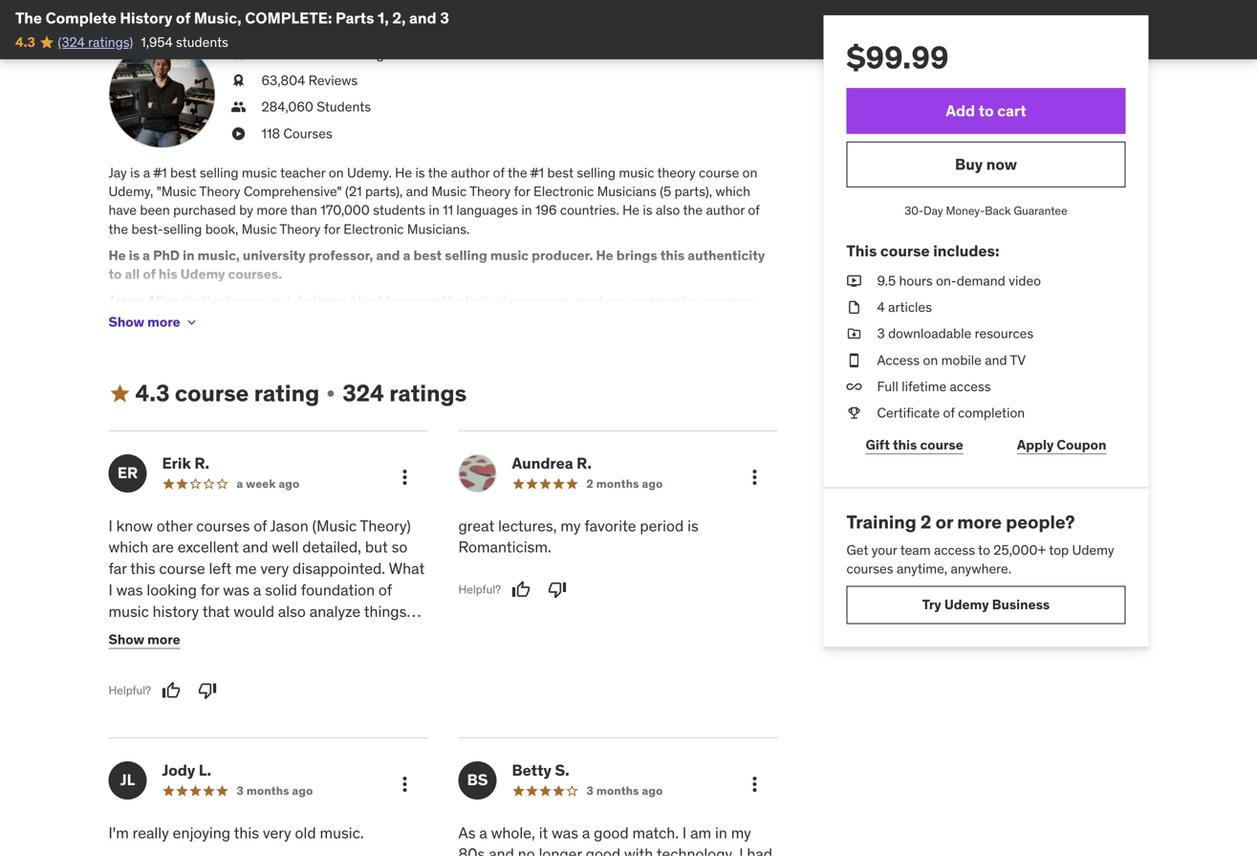 Task type: describe. For each thing, give the bounding box(es) containing it.
0 horizontal spatial he
[[109, 247, 126, 264]]

field
[[420, 348, 446, 365]]

which down tv, at the left
[[224, 367, 259, 384]]

trainer
[[275, 13, 322, 32]]

mark review by erik r. as unhelpful image
[[198, 681, 217, 700]]

allen up designer,
[[147, 292, 180, 309]]

on down downloadable
[[924, 351, 939, 369]]

of right set
[[751, 348, 762, 365]]

university
[[243, 247, 306, 264]]

0 horizontal spatial jason
[[109, 292, 145, 309]]

diverse
[[196, 329, 240, 347]]

3 up as a whole, it was a good match. i am in my 80s and no longer good with technology. i ha
[[587, 783, 594, 798]]

apply coupon button
[[998, 426, 1126, 464]]

2 show more from the top
[[109, 631, 180, 648]]

1 #1 from the left
[[154, 164, 167, 181]]

more down jason allen
[[147, 313, 180, 331]]

j.
[[285, 292, 294, 309]]

detailed,
[[303, 537, 362, 557]]

1 horizontal spatial artist,
[[263, 311, 298, 328]]

show for 2nd show more button from the bottom of the page
[[109, 313, 144, 331]]

1 vertical spatial as
[[711, 367, 724, 384]]

is up all
[[129, 247, 140, 264]]

0 vertical spatial students
[[176, 33, 229, 51]]

now
[[987, 154, 1018, 174]]

helpful? for mark review by aundrea r. as helpful image
[[459, 582, 501, 597]]

of up 1,954 students
[[176, 8, 191, 28]]

betty
[[512, 760, 552, 780]]

324
[[343, 379, 384, 407]]

selling up purchased
[[200, 164, 239, 181]]

1 vertical spatial has
[[280, 367, 301, 384]]

2 parts), from the left
[[675, 183, 713, 200]]

for inside i know other courses of jason (music theory) which are excellent and well detailed, but so far this course left me very disappointed. what i was looking for was a solid foundation of music history that would also analyze things from a musical perspective.
[[201, 580, 219, 600]]

284,060 students
[[262, 98, 371, 115]]

great
[[459, 516, 495, 535]]

for down working
[[663, 386, 679, 403]]

week
[[246, 476, 276, 491]]

the down himself.
[[524, 386, 544, 403]]

4.3 for 4.3 course rating
[[135, 379, 170, 407]]

3 right the '2,' at left top
[[440, 8, 449, 28]]

of up the things
[[379, 580, 392, 600]]

2 inside training 2 or more people? get your team access to 25,000+ top udemy courses anytime, anywhere.
[[921, 510, 932, 533]]

i'm really enjoying this very old music.
[[109, 823, 364, 843]]

a right it on the left bottom of page
[[582, 823, 590, 843]]

history
[[153, 602, 199, 621]]

film,
[[194, 348, 219, 365]]

1 show more button from the top
[[109, 303, 200, 341]]

63,804 reviews
[[262, 72, 358, 89]]

apply
[[1018, 436, 1054, 454]]

xsmall image for 3 downloadable resources
[[847, 324, 862, 343]]

electronic
[[464, 348, 523, 365]]

is down controllers,
[[179, 386, 189, 403]]

a up udemy,
[[143, 164, 150, 181]]

great lectures, my favorite period is romanticism.
[[459, 516, 699, 557]]

and right the '2,' at left top
[[409, 8, 437, 28]]

3 months ago for a
[[587, 783, 663, 798]]

instructor
[[284, 45, 342, 63]]

is right jay
[[130, 164, 140, 181]]

which down working
[[682, 386, 717, 403]]

(324
[[58, 33, 85, 51]]

people?
[[1007, 510, 1076, 533]]

developed
[[109, 348, 171, 365]]

0 horizontal spatial best
[[170, 164, 197, 181]]

anywhere.
[[951, 560, 1012, 577]]

also inside i know other courses of jason (music theory) which are excellent and well detailed, but so far this course left me very disappointed. what i was looking for was a solid foundation of music history that would also analyze things from a musical perspective.
[[278, 602, 306, 621]]

programmed
[[425, 367, 502, 384]]

ago for is
[[642, 476, 663, 491]]

is inside great lectures, my favorite period is romanticism.
[[688, 516, 699, 535]]

mark review by aundrea r. as helpful image
[[512, 580, 531, 599]]

aundrea
[[512, 453, 574, 473]]

as
[[459, 823, 476, 843]]

the up performance,
[[537, 329, 556, 347]]

course up hours
[[881, 241, 930, 260]]

jason inside i know other courses of jason (music theory) which are excellent and well detailed, but so far this course left me very disappointed. what i was looking for was a solid foundation of music history that would also analyze things from a musical perspective.
[[270, 516, 309, 535]]

add to cart button
[[847, 88, 1126, 134]]

languages
[[457, 202, 518, 219]]

remix
[[227, 311, 260, 328]]

of down works
[[449, 348, 461, 365]]

in left 11
[[429, 202, 440, 219]]

and down project
[[243, 348, 265, 365]]

was inside as a whole, it was a good match. i am in my 80s and no longer good with technology. i ha
[[552, 823, 579, 843]]

excellent
[[178, 537, 239, 557]]

1 vertical spatial very
[[263, 823, 291, 843]]

xsmall image for 63,804 reviews
[[231, 71, 246, 90]]

articles
[[889, 299, 933, 316]]

versatile
[[700, 311, 751, 328]]

course inside jay is a #1 best selling music teacher on udemy. he is the author of the #1 best selling music theory course on udemy, "music theory comprehensive" (21 parts), and music theory for electronic musicians (5 parts), which have been purchased by more than 170,000 students in 11 languages in 196 countries. he is also the author of the best-selling book, music theory for electronic musicians. he is a phd in music, university professor, and a best selling music producer. he brings this authenticity to all of his udemy courses.
[[699, 164, 740, 181]]

4.3 course rating
[[135, 379, 320, 407]]

1,954 students
[[141, 33, 229, 51]]

would
[[234, 602, 275, 621]]

get
[[847, 541, 869, 558]]

selling down musicians.
[[445, 247, 488, 264]]

to inside jay is a #1 best selling music teacher on udemy. he is the author of the #1 best selling music theory course on udemy, "music theory comprehensive" (21 parts), and music theory for electronic musicians (5 parts), which have been purchased by more than 170,000 students in 11 languages in 196 countries. he is also the author of the best-selling book, music theory for electronic musicians. he is a phd in music, university professor, and a best selling music producer. he brings this authenticity to all of his udemy courses.
[[109, 265, 122, 283]]

downloadable
[[889, 325, 972, 342]]

he is
[[395, 164, 425, 181]]

of down week
[[254, 516, 267, 535]]

phd
[[153, 247, 180, 264]]

known
[[226, 292, 266, 309]]

gift this course
[[866, 436, 964, 454]]

certificate
[[878, 404, 940, 421]]

and inside as a whole, it was a good match. i am in my 80s and no longer good with technology. i ha
[[489, 844, 515, 856]]

creator
[[109, 329, 151, 347]]

anytime,
[[897, 560, 948, 577]]

allen up the orchestra
[[644, 311, 674, 328]]

a left the 'solo'
[[728, 367, 735, 384]]

is down musicians
[[643, 202, 653, 219]]

additional actions for review by aundrea r. image
[[744, 466, 767, 489]]

the up languages
[[508, 164, 528, 181]]

and down composer,
[[534, 311, 557, 328]]

xsmall image for full
[[847, 377, 862, 396]]

r. for aundrea r.
[[577, 453, 592, 473]]

2 horizontal spatial artist,
[[377, 311, 411, 328]]

and left the tv
[[985, 351, 1008, 369]]

jay
[[109, 164, 127, 181]]

guarantee
[[1014, 203, 1068, 218]]

a left phd
[[143, 247, 150, 264]]

0 horizontal spatial artist,
[[109, 386, 143, 403]]

the right he is at the top left of page
[[428, 164, 448, 181]]

music,
[[198, 247, 240, 264]]

multi-
[[301, 311, 337, 328]]

allen down the 'solo'
[[720, 386, 750, 403]]

collaborator.
[[238, 386, 312, 403]]

more inside training 2 or more people? get your team access to 25,000+ top udemy courses anytime, anywhere.
[[958, 510, 1002, 533]]

three
[[149, 404, 180, 421]]

best-
[[131, 220, 163, 237]]

the down 'have'
[[109, 220, 128, 237]]

i left know
[[109, 516, 113, 535]]

in right phd
[[183, 247, 195, 264]]

to inside $99.99 add to cart
[[979, 101, 994, 120]]

of right one
[[134, 404, 146, 421]]

0 vertical spatial 2
[[587, 476, 594, 491]]

that
[[203, 602, 230, 621]]

mobile
[[942, 351, 982, 369]]

buy
[[956, 154, 983, 174]]

additional actions for review by betty s. image
[[744, 773, 767, 796]]

lectures,
[[498, 516, 557, 535]]

experience
[[288, 329, 354, 347]]

performs
[[643, 348, 697, 365]]

1 horizontal spatial was
[[223, 580, 250, 600]]

inventor,
[[480, 311, 531, 328]]

innovator
[[324, 348, 380, 365]]

0 horizontal spatial electronic
[[344, 220, 404, 237]]

1 horizontal spatial author
[[706, 202, 745, 219]]

er
[[117, 463, 138, 483]]

am
[[691, 823, 712, 843]]

coupon
[[1057, 436, 1107, 454]]

left
[[209, 559, 232, 578]]

is down songwriter,
[[677, 311, 687, 328]]

romanticism.
[[459, 537, 552, 557]]

music up musicians
[[619, 164, 655, 181]]

in 196 countries.
[[522, 202, 620, 219]]

a down musicians.
[[403, 247, 411, 264]]

1 horizontal spatial electronic
[[534, 183, 594, 200]]

selling down purchased
[[163, 220, 202, 237]]

on inside (better known as j. anthony allen) has worn the hats of composer, producer, songwriter, engineer, sound designer, dj, remix artist, multi-media artist, performer, inventor, and entrepreneur. allen is a versatile creator whose diverse project experience ranges from works written for the minnesota orchestra to pieces developed for film, tv, and radio. an innovator in the field of electronic performance, allen performs on a set of "glove" controllers, which he has designed, built, and programmed by himself. when he's not working as a solo artist, allen is a serial collaborator. his primary collaborative vehicle is the group ballet mech, for which allen is one of three producers.
[[700, 348, 715, 365]]

course inside gift this course link
[[921, 436, 964, 454]]

0 vertical spatial good
[[594, 823, 629, 843]]

authenticity
[[688, 247, 765, 264]]

built,
[[366, 367, 396, 384]]

i down 'far'
[[109, 580, 113, 600]]

1,954
[[141, 33, 173, 51]]

selling up musicians
[[577, 164, 616, 181]]

performance,
[[527, 348, 607, 365]]

the left field
[[397, 348, 417, 365]]

this inside jay is a #1 best selling music teacher on udemy. he is the author of the #1 best selling music theory course on udemy, "music theory comprehensive" (21 parts), and music theory for electronic musicians (5 parts), which have been purchased by more than 170,000 students in 11 languages in 196 countries. he is also the author of the best-selling book, music theory for electronic musicians. he is a phd in music, university professor, and a best selling music producer. he brings this authenticity to all of his udemy courses.
[[661, 247, 685, 264]]

2 horizontal spatial best
[[548, 164, 574, 181]]

aundrea r.
[[512, 453, 592, 473]]

i left am
[[683, 823, 687, 843]]

the down theory
[[683, 202, 703, 219]]

course down film,
[[175, 379, 249, 407]]

i know other courses of jason (music theory) which are excellent and well detailed, but so far this course left me very disappointed. what i was looking for was a solid foundation of music history that would also analyze things from a musical perspective.
[[109, 516, 425, 643]]

0 horizontal spatial theory
[[199, 183, 241, 200]]

25,000+
[[994, 541, 1047, 558]]

and right professor,
[[376, 247, 400, 264]]

and down he is at the top left of page
[[406, 183, 429, 200]]

jay is a #1 best selling music teacher on udemy. he is the author of the #1 best selling music theory course on udemy, "music theory comprehensive" (21 parts), and music theory for electronic musicians (5 parts), which have been purchased by more than 170,000 students in 11 languages in 196 countries. he is also the author of the best-selling book, music theory for electronic musicians. he is a phd in music, university professor, and a best selling music producer. he brings this authenticity to all of his udemy courses.
[[109, 164, 765, 283]]

more inside jay is a #1 best selling music teacher on udemy. he is the author of the #1 best selling music theory course on udemy, "music theory comprehensive" (21 parts), and music theory for electronic musicians (5 parts), which have been purchased by more than 170,000 students in 11 languages in 196 countries. he is also the author of the best-selling book, music theory for electronic musicians. he is a phd in music, university professor, and a best selling music producer. he brings this authenticity to all of his udemy courses.
[[257, 202, 288, 219]]

for up languages
[[514, 183, 531, 200]]

vehicle
[[466, 386, 508, 403]]

ranges
[[357, 329, 398, 347]]

a down songwriter,
[[690, 311, 697, 328]]

which inside i know other courses of jason (music theory) which are excellent and well detailed, but so far this course left me very disappointed. what i was looking for was a solid foundation of music history that would also analyze things from a musical perspective.
[[109, 537, 149, 557]]

2 #1 from the left
[[531, 164, 544, 181]]

30-day money-back guarantee
[[905, 203, 1068, 218]]

access on mobile and tv
[[878, 351, 1026, 369]]

on left "udemy."
[[329, 164, 344, 181]]

comprehensive" (21
[[244, 183, 362, 200]]

2,
[[392, 8, 406, 28]]

music inside i know other courses of jason (music theory) which are excellent and well detailed, but so far this course left me very disappointed. what i was looking for was a solid foundation of music history that would also analyze things from a musical perspective.
[[109, 602, 149, 621]]

0 vertical spatial author
[[451, 164, 490, 181]]

entrepreneur.
[[560, 311, 641, 328]]

demand
[[957, 272, 1006, 289]]

hats
[[466, 292, 492, 309]]

jason allen image
[[109, 41, 216, 148]]

months for very
[[247, 783, 289, 798]]

of up languages
[[493, 164, 505, 181]]

radio.
[[269, 348, 302, 365]]

of up authenticity
[[748, 202, 760, 219]]

the up performer,
[[443, 292, 462, 309]]

courses.
[[228, 265, 282, 283]]

solo
[[738, 367, 763, 384]]

4.6
[[262, 45, 280, 63]]

ago for a
[[642, 783, 663, 798]]



Task type: vqa. For each thing, say whether or not it's contained in the screenshot.
Show more button to the bottom
yes



Task type: locate. For each thing, give the bounding box(es) containing it.
rating
[[345, 45, 384, 63]]

4.6 instructor rating
[[262, 45, 384, 63]]

by inside jay is a #1 best selling music teacher on udemy. he is the author of the #1 best selling music theory course on udemy, "music theory comprehensive" (21 parts), and music theory for electronic musicians (5 parts), which have been purchased by more than 170,000 students in 11 languages in 196 countries. he is also the author of the best-selling book, music theory for electronic musicians. he is a phd in music, university professor, and a best selling music producer. he brings this authenticity to all of his udemy courses.
[[239, 202, 253, 219]]

$99.99 add to cart
[[847, 38, 1027, 120]]

a down controllers,
[[192, 386, 199, 403]]

electronic up in 196 countries.
[[534, 183, 594, 200]]

0 horizontal spatial udemy
[[181, 265, 225, 283]]

good up with
[[594, 823, 629, 843]]

has left worn
[[386, 292, 407, 309]]

3 months ago up old at the bottom left
[[237, 783, 313, 798]]

170,000
[[321, 202, 370, 219]]

allen up three
[[146, 386, 176, 403]]

0 vertical spatial helpful?
[[459, 582, 501, 597]]

more down the history
[[147, 631, 180, 648]]

from up field
[[402, 329, 430, 347]]

a up the would
[[253, 580, 261, 600]]

1 horizontal spatial as
[[711, 367, 724, 384]]

history
[[120, 8, 173, 28]]

ago for jason
[[279, 476, 300, 491]]

0 horizontal spatial 4.3
[[15, 33, 35, 51]]

(better known as j. anthony allen) has worn the hats of composer, producer, songwriter, engineer, sound designer, dj, remix artist, multi-media artist, performer, inventor, and entrepreneur. allen is a versatile creator whose diverse project experience ranges from works written for the minnesota orchestra to pieces developed for film, tv, and radio. an innovator in the field of electronic performance, allen performs on a set of "glove" controllers, which he has designed, built, and programmed by himself. when he's not working as a solo artist, allen is a serial collaborator. his primary collaborative vehicle is the group ballet mech, for which allen is one of three producers.
[[109, 292, 763, 421]]

1 horizontal spatial 3 months ago
[[587, 783, 663, 798]]

0 vertical spatial my
[[561, 516, 581, 535]]

udemy right try
[[945, 596, 990, 613]]

music down languages
[[491, 247, 529, 264]]

my inside great lectures, my favorite period is romanticism.
[[561, 516, 581, 535]]

1 vertical spatial show more
[[109, 631, 180, 648]]

months up as a whole, it was a good match. i am in my 80s and no longer good with technology. i ha
[[597, 783, 640, 798]]

for down inventor,
[[517, 329, 534, 347]]

show more down jason allen
[[109, 313, 180, 331]]

was down 'far'
[[116, 580, 143, 600]]

0 horizontal spatial 2
[[587, 476, 594, 491]]

musicians.
[[407, 220, 470, 237]]

my inside as a whole, it was a good match. i am in my 80s and no longer good with technology. i ha
[[731, 823, 752, 843]]

1 vertical spatial 2
[[921, 510, 932, 533]]

30-
[[905, 203, 924, 218]]

0 horizontal spatial my
[[561, 516, 581, 535]]

1 3 months ago from the left
[[237, 783, 313, 798]]

helpful? left mark review by erik r. as helpful "image"
[[109, 683, 151, 698]]

0 vertical spatial music
[[432, 183, 467, 200]]

1 horizontal spatial 4.3
[[135, 379, 170, 407]]

1 horizontal spatial r.
[[577, 453, 592, 473]]

to inside training 2 or more people? get your team access to 25,000+ top udemy courses anytime, anywhere.
[[979, 541, 991, 558]]

been
[[140, 202, 170, 219]]

2 horizontal spatial he
[[623, 202, 640, 219]]

2 left or
[[921, 510, 932, 533]]

1 horizontal spatial jason
[[270, 516, 309, 535]]

day
[[924, 203, 944, 218]]

ago right week
[[279, 476, 300, 491]]

1 vertical spatial from
[[109, 623, 141, 643]]

show for 2nd show more button from the top of the page
[[109, 631, 144, 648]]

also down (5
[[656, 202, 680, 219]]

disappointed.
[[293, 559, 386, 578]]

1 vertical spatial by
[[505, 367, 519, 384]]

one
[[109, 404, 131, 421]]

he
[[262, 367, 277, 384]]

on
[[329, 164, 344, 181], [743, 164, 758, 181], [700, 348, 715, 365], [924, 351, 939, 369]]

buy now
[[956, 154, 1018, 174]]

are
[[152, 537, 174, 557]]

by inside (better known as j. anthony allen) has worn the hats of composer, producer, songwriter, engineer, sound designer, dj, remix artist, multi-media artist, performer, inventor, and entrepreneur. allen is a versatile creator whose diverse project experience ranges from works written for the minnesota orchestra to pieces developed for film, tv, and radio. an innovator in the field of electronic performance, allen performs on a set of "glove" controllers, which he has designed, built, and programmed by himself. when he's not working as a solo artist, allen is a serial collaborator. his primary collaborative vehicle is the group ballet mech, for which allen is one of three producers.
[[505, 367, 519, 384]]

udemy inside training 2 or more people? get your team access to 25,000+ top udemy courses anytime, anywhere.
[[1073, 541, 1115, 558]]

1 horizontal spatial udemy
[[945, 596, 990, 613]]

xsmall image
[[231, 45, 246, 64], [231, 71, 246, 90], [231, 98, 246, 116], [847, 298, 862, 317], [184, 315, 200, 330], [847, 324, 862, 343], [323, 386, 339, 401], [847, 404, 862, 422]]

0 horizontal spatial was
[[116, 580, 143, 600]]

2 show more button from the top
[[109, 621, 180, 659]]

author up languages
[[451, 164, 490, 181]]

2 horizontal spatial was
[[552, 823, 579, 843]]

of up inventor,
[[495, 292, 506, 309]]

0 horizontal spatial courses
[[196, 516, 250, 535]]

2
[[587, 476, 594, 491], [921, 510, 932, 533]]

ago for old
[[292, 783, 313, 798]]

additional actions for review by jody l. image
[[394, 773, 417, 796]]

not
[[637, 367, 657, 384]]

dj,
[[207, 311, 224, 328]]

and
[[409, 8, 437, 28], [406, 183, 429, 200], [376, 247, 400, 264], [534, 311, 557, 328], [243, 348, 265, 365], [985, 351, 1008, 369], [399, 367, 421, 384], [243, 537, 268, 557], [489, 844, 515, 856]]

additional actions for review by erik r. image
[[394, 466, 417, 489]]

1 vertical spatial access
[[934, 541, 976, 558]]

1 horizontal spatial students
[[373, 202, 426, 219]]

in inside (better known as j. anthony allen) has worn the hats of composer, producer, songwriter, engineer, sound designer, dj, remix artist, multi-media artist, performer, inventor, and entrepreneur. allen is a versatile creator whose diverse project experience ranges from works written for the minnesota orchestra to pieces developed for film, tv, and radio. an innovator in the field of electronic performance, allen performs on a set of "glove" controllers, which he has designed, built, and programmed by himself. when he's not working as a solo artist, allen is a serial collaborator. his primary collaborative vehicle is the group ballet mech, for which allen is one of three producers.
[[383, 348, 394, 365]]

and inside i know other courses of jason (music theory) which are excellent and well detailed, but so far this course left me very disappointed. what i was looking for was a solid foundation of music history that would also analyze things from a musical perspective.
[[243, 537, 268, 557]]

rating
[[254, 379, 320, 407]]

0 horizontal spatial students
[[176, 33, 229, 51]]

musicians
[[597, 183, 657, 200]]

1 horizontal spatial has
[[386, 292, 407, 309]]

0 vertical spatial also
[[656, 202, 680, 219]]

training
[[847, 510, 917, 533]]

purchased
[[173, 202, 236, 219]]

jl
[[120, 770, 135, 790]]

3 months ago for old
[[237, 783, 313, 798]]

helpful? for mark review by erik r. as helpful "image"
[[109, 683, 151, 698]]

a left set
[[719, 348, 726, 365]]

courses
[[283, 125, 333, 142]]

as left j.
[[269, 292, 283, 309]]

cart
[[998, 101, 1027, 120]]

xsmall image for certificate of completion
[[847, 404, 862, 422]]

complete
[[46, 8, 117, 28]]

1 horizontal spatial courses
[[847, 560, 894, 577]]

access
[[878, 351, 920, 369]]

2 horizontal spatial theory
[[470, 183, 511, 200]]

music down 'far'
[[109, 602, 149, 621]]

4.3 right "medium" image
[[135, 379, 170, 407]]

controllers,
[[154, 367, 221, 384]]

is right period
[[688, 516, 699, 535]]

0 vertical spatial has
[[386, 292, 407, 309]]

as a whole, it was a good match. i am in my 80s and no longer good with technology. i ha
[[459, 823, 776, 856]]

written
[[472, 329, 514, 347]]

by down electronic
[[505, 367, 519, 384]]

1 show from the top
[[109, 313, 144, 331]]

courses inside i know other courses of jason (music theory) which are excellent and well detailed, but so far this course left me very disappointed. what i was looking for was a solid foundation of music history that would also analyze things from a musical perspective.
[[196, 516, 250, 535]]

he's
[[610, 367, 634, 384]]

xsmall image left 118
[[231, 124, 246, 143]]

1 horizontal spatial my
[[731, 823, 752, 843]]

of right all
[[143, 265, 156, 283]]

xsmall image for 284,060 students
[[231, 98, 246, 116]]

xsmall image for 4.6 instructor rating
[[231, 45, 246, 64]]

whole,
[[491, 823, 536, 843]]

ago up old at the bottom left
[[292, 783, 313, 798]]

to up the anywhere.
[[979, 541, 991, 558]]

months
[[597, 476, 640, 491], [247, 783, 289, 798], [597, 783, 640, 798]]

jason up sound
[[109, 292, 145, 309]]

0 horizontal spatial author
[[451, 164, 490, 181]]

0 vertical spatial show
[[109, 313, 144, 331]]

a right as
[[480, 823, 488, 843]]

and up collaborative
[[399, 367, 421, 384]]

1 vertical spatial author
[[706, 202, 745, 219]]

best up in 196 countries.
[[548, 164, 574, 181]]

your
[[872, 541, 898, 558]]

courses inside training 2 or more people? get your team access to 25,000+ top udemy courses anytime, anywhere.
[[847, 560, 894, 577]]

1 vertical spatial courses
[[847, 560, 894, 577]]

jason up 'well' on the bottom
[[270, 516, 309, 535]]

erik r.
[[162, 453, 210, 473]]

0 horizontal spatial r.
[[195, 453, 210, 473]]

jody
[[162, 760, 195, 780]]

0 horizontal spatial from
[[109, 623, 141, 643]]

0 vertical spatial jason
[[109, 292, 145, 309]]

was up longer
[[552, 823, 579, 843]]

ago up period
[[642, 476, 663, 491]]

music up 11
[[432, 183, 467, 200]]

1 horizontal spatial parts),
[[675, 183, 713, 200]]

0 vertical spatial electronic
[[534, 183, 594, 200]]

ph.d / ableton certified trainer
[[109, 13, 322, 32]]

1 horizontal spatial #1
[[531, 164, 544, 181]]

so
[[392, 537, 408, 557]]

udemy right top
[[1073, 541, 1115, 558]]

from inside i know other courses of jason (music theory) which are excellent and well detailed, but so far this course left me very disappointed. what i was looking for was a solid foundation of music history that would also analyze things from a musical perspective.
[[109, 623, 141, 643]]

parts),
[[365, 183, 403, 200], [675, 183, 713, 200]]

xsmall image inside show more button
[[184, 315, 200, 330]]

1 horizontal spatial theory
[[280, 220, 321, 237]]

good
[[594, 823, 629, 843], [586, 844, 621, 856]]

4.3 for 4.3
[[15, 33, 35, 51]]

0 vertical spatial show more button
[[109, 303, 200, 341]]

try
[[923, 596, 942, 613]]

1 vertical spatial show
[[109, 631, 144, 648]]

2 3 months ago from the left
[[587, 783, 663, 798]]

0 vertical spatial access
[[950, 378, 992, 395]]

1 horizontal spatial music
[[432, 183, 467, 200]]

1 vertical spatial music
[[242, 220, 277, 237]]

1 show more from the top
[[109, 313, 180, 331]]

top
[[1050, 541, 1070, 558]]

artist, down j.
[[263, 311, 298, 328]]

mark review by aundrea r. as unhelpful image
[[548, 580, 567, 599]]

this inside i know other courses of jason (music theory) which are excellent and well detailed, but so far this course left me very disappointed. what i was looking for was a solid foundation of music history that would also analyze things from a musical perspective.
[[130, 559, 155, 578]]

this right gift
[[893, 436, 918, 454]]

to inside (better known as j. anthony allen) has worn the hats of composer, producer, songwriter, engineer, sound designer, dj, remix artist, multi-media artist, performer, inventor, and entrepreneur. allen is a versatile creator whose diverse project experience ranges from works written for the minnesota orchestra to pieces developed for film, tv, and radio. an innovator in the field of electronic performance, allen performs on a set of "glove" controllers, which he has designed, built, and programmed by himself. when he's not working as a solo artist, allen is a serial collaborator. his primary collaborative vehicle is the group ballet mech, for which allen is one of three producers.
[[687, 329, 700, 347]]

2 vertical spatial udemy
[[945, 596, 990, 613]]

more right or
[[958, 510, 1002, 533]]

r. right "erik"
[[195, 453, 210, 473]]

which inside jay is a #1 best selling music teacher on udemy. he is the author of the #1 best selling music theory course on udemy, "music theory comprehensive" (21 parts), and music theory for electronic musicians (5 parts), which have been purchased by more than 170,000 students in 11 languages in 196 countries. he is also the author of the best-selling book, music theory for electronic musicians. he is a phd in music, university professor, and a best selling music producer. he brings this authenticity to all of his udemy courses.
[[716, 183, 751, 200]]

his
[[315, 386, 335, 403]]

set
[[729, 348, 748, 365]]

no
[[518, 844, 535, 856]]

and down 'whole,'
[[489, 844, 515, 856]]

months for period
[[597, 476, 640, 491]]

my left favorite
[[561, 516, 581, 535]]

xsmall image
[[231, 124, 246, 143], [847, 272, 862, 290], [847, 351, 862, 370], [847, 377, 862, 396]]

students
[[176, 33, 229, 51], [373, 202, 426, 219]]

a left musical at the left bottom
[[144, 623, 152, 643]]

a left week
[[237, 476, 243, 491]]

0 horizontal spatial by
[[239, 202, 253, 219]]

0 horizontal spatial parts),
[[365, 183, 403, 200]]

course down 'certificate of completion'
[[921, 436, 964, 454]]

apply coupon
[[1018, 436, 1107, 454]]

r.
[[195, 453, 210, 473], [577, 453, 592, 473]]

music
[[432, 183, 467, 200], [242, 220, 277, 237]]

0 horizontal spatial also
[[278, 602, 306, 621]]

for down "170,000"
[[324, 220, 340, 237]]

1 horizontal spatial best
[[414, 247, 442, 264]]

was down me
[[223, 580, 250, 600]]

1 vertical spatial students
[[373, 202, 426, 219]]

0 vertical spatial udemy
[[181, 265, 225, 283]]

2 show from the top
[[109, 631, 144, 648]]

theory
[[658, 164, 696, 181]]

engineer,
[[704, 292, 760, 309]]

1 vertical spatial 4.3
[[135, 379, 170, 407]]

himself.
[[522, 367, 569, 384]]

students down he is at the top left of page
[[373, 202, 426, 219]]

1 horizontal spatial from
[[402, 329, 430, 347]]

1 horizontal spatial 2
[[921, 510, 932, 533]]

(5
[[660, 183, 672, 200]]

1 vertical spatial jason
[[270, 516, 309, 535]]

months up i'm really enjoying this very old music.
[[247, 783, 289, 798]]

sound
[[109, 311, 145, 328]]

this
[[847, 241, 877, 260]]

80s
[[459, 844, 485, 856]]

has down the radio.
[[280, 367, 301, 384]]

1 r. from the left
[[195, 453, 210, 473]]

for up 'that' at the left bottom of the page
[[201, 580, 219, 600]]

course inside i know other courses of jason (music theory) which are excellent and well detailed, but so far this course left me very disappointed. what i was looking for was a solid foundation of music history that would also analyze things from a musical perspective.
[[159, 559, 205, 578]]

this right enjoying
[[234, 823, 259, 843]]

r. right aundrea on the bottom left of the page
[[577, 453, 592, 473]]

1,
[[378, 8, 389, 28]]

0 vertical spatial very
[[261, 559, 289, 578]]

udemy down the music,
[[181, 265, 225, 283]]

very inside i know other courses of jason (music theory) which are excellent and well detailed, but so far this course left me very disappointed. what i was looking for was a solid foundation of music history that would also analyze things from a musical perspective.
[[261, 559, 289, 578]]

ago up match. at the right bottom of the page
[[642, 783, 663, 798]]

course up looking
[[159, 559, 205, 578]]

1 vertical spatial show more button
[[109, 621, 180, 659]]

artist, down the "glove"
[[109, 386, 143, 403]]

months for was
[[597, 783, 640, 798]]

1 vertical spatial electronic
[[344, 220, 404, 237]]

udemy,
[[109, 183, 153, 200]]

music down 118
[[242, 164, 277, 181]]

he
[[623, 202, 640, 219], [109, 247, 126, 264], [596, 247, 614, 264]]

allen
[[147, 292, 180, 309], [644, 311, 674, 328], [609, 348, 639, 365], [146, 386, 176, 403], [720, 386, 750, 403]]

show more
[[109, 313, 180, 331], [109, 631, 180, 648]]

1 vertical spatial also
[[278, 602, 306, 621]]

1 vertical spatial my
[[731, 823, 752, 843]]

1 horizontal spatial by
[[505, 367, 519, 384]]

mark review by erik r. as helpful image
[[162, 681, 181, 700]]

with
[[625, 844, 654, 856]]

access down or
[[934, 541, 976, 558]]

0 horizontal spatial music
[[242, 220, 277, 237]]

working
[[660, 367, 708, 384]]

0 vertical spatial by
[[239, 202, 253, 219]]

on down pieces
[[700, 348, 715, 365]]

allen up he's
[[609, 348, 639, 365]]

0 vertical spatial show more
[[109, 313, 180, 331]]

medium image
[[109, 382, 132, 405]]

my right am
[[731, 823, 752, 843]]

i'm
[[109, 823, 129, 843]]

0 vertical spatial courses
[[196, 516, 250, 535]]

xsmall image for 4 articles
[[847, 298, 862, 317]]

access inside training 2 or more people? get your team access to 25,000+ top udemy courses anytime, anywhere.
[[934, 541, 976, 558]]

author up authenticity
[[706, 202, 745, 219]]

11
[[443, 202, 453, 219]]

0 vertical spatial 4.3
[[15, 33, 35, 51]]

this
[[661, 247, 685, 264], [893, 436, 918, 454], [130, 559, 155, 578], [234, 823, 259, 843]]

jody l.
[[162, 760, 211, 780]]

0 horizontal spatial 3 months ago
[[237, 783, 313, 798]]

1 vertical spatial udemy
[[1073, 541, 1115, 558]]

xsmall image for 9.5
[[847, 272, 862, 290]]

udemy.
[[347, 164, 392, 181]]

show
[[109, 313, 144, 331], [109, 631, 144, 648]]

also inside jay is a #1 best selling music teacher on udemy. he is the author of the #1 best selling music theory course on udemy, "music theory comprehensive" (21 parts), and music theory for electronic musicians (5 parts), which have been purchased by more than 170,000 students in 11 languages in 196 countries. he is also the author of the best-selling book, music theory for electronic musicians. he is a phd in music, university professor, and a best selling music producer. he brings this authenticity to all of his udemy courses.
[[656, 202, 680, 219]]

for up controllers,
[[174, 348, 190, 365]]

0 vertical spatial from
[[402, 329, 430, 347]]

udemy inside jay is a #1 best selling music teacher on udemy. he is the author of the #1 best selling music theory course on udemy, "music theory comprehensive" (21 parts), and music theory for electronic musicians (5 parts), which have been purchased by more than 170,000 students in 11 languages in 196 countries. he is also the author of the best-selling book, music theory for electronic musicians. he is a phd in music, university professor, and a best selling music producer. he brings this authenticity to all of his udemy courses.
[[181, 265, 225, 283]]

from
[[402, 329, 430, 347], [109, 623, 141, 643]]

and up me
[[243, 537, 268, 557]]

in inside as a whole, it was a good match. i am in my 80s and no longer good with technology. i ha
[[715, 823, 728, 843]]

1 vertical spatial good
[[586, 844, 621, 856]]

students inside jay is a #1 best selling music teacher on udemy. he is the author of the #1 best selling music theory course on udemy, "music theory comprehensive" (21 parts), and music theory for electronic musicians (5 parts), which have been purchased by more than 170,000 students in 11 languages in 196 countries. he is also the author of the best-selling book, music theory for electronic musicians. he is a phd in music, university professor, and a best selling music producer. he brings this authenticity to all of his udemy courses.
[[373, 202, 426, 219]]

of down full lifetime access
[[944, 404, 955, 421]]

1 horizontal spatial also
[[656, 202, 680, 219]]

0 horizontal spatial has
[[280, 367, 301, 384]]

on right theory
[[743, 164, 758, 181]]

3 down 4
[[878, 325, 885, 342]]

parts), down theory
[[675, 183, 713, 200]]

1 horizontal spatial he
[[596, 247, 614, 264]]

"music
[[157, 183, 197, 200]]

was
[[116, 580, 143, 600], [223, 580, 250, 600], [552, 823, 579, 843]]

1 horizontal spatial helpful?
[[459, 582, 501, 597]]

0 horizontal spatial helpful?
[[109, 683, 151, 698]]

1 vertical spatial helpful?
[[109, 683, 151, 698]]

is right vehicle
[[511, 386, 521, 403]]

producer.
[[532, 247, 593, 264]]

xsmall image for 118
[[231, 124, 246, 143]]

3 months ago up as a whole, it was a good match. i am in my 80s and no longer good with technology. i ha
[[587, 783, 663, 798]]

xsmall image for access
[[847, 351, 862, 370]]

i right technology.
[[740, 844, 744, 856]]

r. for erik r.
[[195, 453, 210, 473]]

complete:
[[245, 8, 332, 28]]

theory)
[[360, 516, 411, 535]]

3 up i'm really enjoying this very old music.
[[237, 783, 244, 798]]

than
[[290, 202, 317, 219]]

project
[[243, 329, 285, 347]]

worn
[[410, 292, 440, 309]]

0 horizontal spatial as
[[269, 292, 283, 309]]

1 parts), from the left
[[365, 183, 403, 200]]

from inside (better known as j. anthony allen) has worn the hats of composer, producer, songwriter, engineer, sound designer, dj, remix artist, multi-media artist, performer, inventor, and entrepreneur. allen is a versatile creator whose diverse project experience ranges from works written for the minnesota orchestra to pieces developed for film, tv, and radio. an innovator in the field of electronic performance, allen performs on a set of "glove" controllers, which he has designed, built, and programmed by himself. when he's not working as a solo artist, allen is a serial collaborator. his primary collaborative vehicle is the group ballet mech, for which allen is one of three producers.
[[402, 329, 430, 347]]

2 r. from the left
[[577, 453, 592, 473]]

2 horizontal spatial udemy
[[1073, 541, 1115, 558]]

foundation
[[301, 580, 375, 600]]

0 vertical spatial as
[[269, 292, 283, 309]]

0 horizontal spatial #1
[[154, 164, 167, 181]]

is down the 'solo'
[[753, 386, 763, 403]]

very
[[261, 559, 289, 578], [263, 823, 291, 843]]



